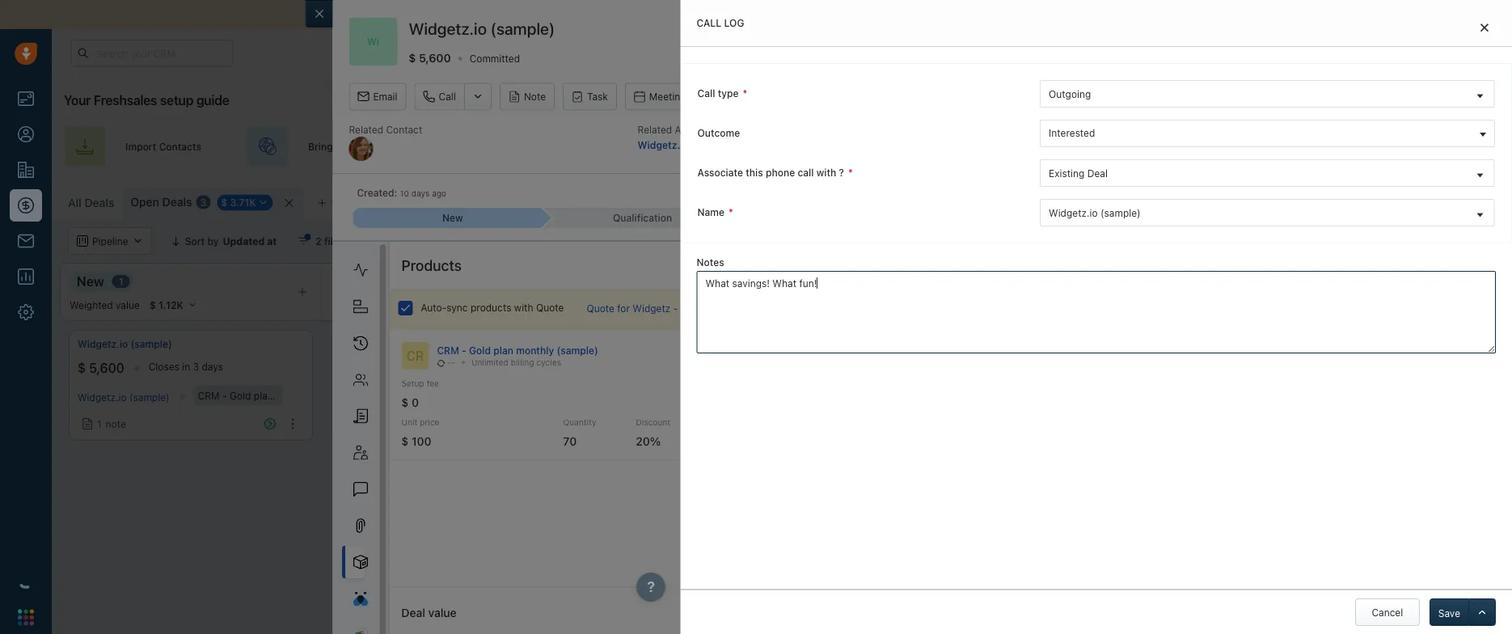 Task type: describe. For each thing, give the bounding box(es) containing it.
?
[[839, 167, 845, 178]]

committed
[[470, 53, 520, 64]]

related for related account widgetz.io (sample)
[[638, 124, 673, 135]]

users
[[695, 303, 720, 314]]

up
[[1154, 141, 1166, 152]]

closes in 3 days link
[[1414, 186, 1489, 200]]

1 for new
[[119, 276, 123, 287]]

import deals group
[[1307, 187, 1425, 214]]

with inside widgetz.io (sample) dialog
[[514, 302, 534, 313]]

0 vertical spatial 100
[[352, 361, 374, 376]]

set up your sales pipeline
[[1136, 141, 1256, 152]]

task button
[[563, 83, 617, 111]]

import contacts
[[125, 141, 201, 152]]

created: 10 days ago
[[357, 187, 447, 198]]

1 horizontal spatial 70
[[681, 303, 692, 314]]

or
[[1462, 260, 1472, 271]]

to inside route leads to your team link
[[757, 141, 767, 152]]

techcave (sample)
[[1102, 339, 1190, 350]]

negotiation link
[[1113, 208, 1303, 228]]

more...
[[345, 197, 378, 209]]

unit price $ 100
[[402, 418, 440, 448]]

1 for qualification
[[431, 276, 436, 287]]

0 horizontal spatial negotiation
[[1100, 274, 1172, 289]]

deals for import
[[1363, 195, 1389, 206]]

unlimited
[[472, 358, 509, 367]]

add or edit button
[[1417, 252, 1501, 279]]

2 filters applied button
[[287, 227, 399, 255]]

log
[[724, 17, 745, 29]]

0 horizontal spatial new
[[77, 274, 104, 289]]

connect your mailbox to improve deliverability and enable 2-way sync of email conversations.
[[345, 8, 845, 21]]

1 horizontal spatial quote
[[587, 303, 615, 314]]

unit
[[402, 418, 418, 427]]

⌘ o
[[395, 197, 414, 209]]

$ 100
[[341, 361, 374, 376]]

all for all deal owners
[[428, 235, 440, 247]]

close image
[[1481, 23, 1489, 32]]

gold inside widgetz.io (sample) dialog
[[469, 345, 491, 356]]

won
[[1375, 212, 1395, 224]]

1 acme inc (sample) from the top
[[341, 339, 428, 350]]

negotiation inside widgetz.io (sample) dialog
[[1185, 212, 1240, 224]]

demo
[[850, 274, 886, 289]]

task
[[587, 91, 608, 102]]

email
[[735, 8, 764, 21]]

import for import contacts
[[125, 141, 156, 152]]

⌘
[[395, 197, 404, 209]]

0 for discovery
[[676, 276, 682, 287]]

1 acme from the top
[[341, 339, 367, 350]]

2-
[[657, 8, 669, 21]]

--
[[448, 358, 455, 367]]

0 horizontal spatial and
[[595, 8, 615, 21]]

outcome
[[698, 127, 741, 139]]

pipeline
[[1219, 141, 1256, 152]]

1 vertical spatial and
[[1332, 235, 1350, 247]]

call for call type
[[698, 88, 716, 99]]

Search field
[[1426, 227, 1506, 255]]

0 horizontal spatial plan
[[254, 390, 273, 401]]

widgetz.io (sample) dialog
[[305, 0, 1513, 634]]

2 inc from the top
[[369, 390, 383, 401]]

0 horizontal spatial 5,600
[[89, 361, 124, 376]]

container_wx8msf4aqz5i3rn1 image inside the 2 filters applied button
[[298, 235, 309, 247]]

qualification inside widgetz.io (sample) dialog
[[613, 212, 672, 224]]

$ 5,600 inside widgetz.io (sample) dialog
[[409, 51, 451, 65]]

0 horizontal spatial your
[[393, 8, 417, 21]]

2 leads from the left
[[730, 141, 755, 152]]

explore plans
[[1207, 47, 1270, 59]]

1 inc from the top
[[370, 339, 384, 350]]

of
[[721, 8, 732, 21]]

created:
[[357, 187, 398, 198]]

call inside button
[[439, 91, 456, 102]]

value
[[428, 606, 457, 619]]

freshsales
[[94, 93, 157, 108]]

techcave (sample) link
[[1102, 337, 1190, 351]]

expected
[[1316, 187, 1360, 198]]

call type
[[698, 88, 739, 99]]

0 inside setup fee $ 0
[[412, 396, 419, 409]]

related for related contact
[[349, 124, 384, 135]]

edit
[[1474, 260, 1492, 271]]

setup
[[160, 93, 193, 108]]

cancel
[[1372, 607, 1404, 618]]

add for the add deal link
[[1363, 141, 1382, 152]]

o
[[407, 197, 414, 209]]

crm - gold plan monthly (sample) inside widgetz.io (sample) dialog
[[437, 345, 598, 356]]

quotas and forecasting
[[1296, 235, 1408, 247]]

qualification link
[[543, 208, 733, 228]]

route leads to your team
[[700, 141, 816, 152]]

billing
[[511, 358, 534, 367]]

new link
[[353, 208, 543, 228]]

price
[[420, 418, 440, 427]]

import contacts link
[[64, 126, 231, 167]]

quantity 70
[[563, 418, 597, 448]]

improve
[[478, 8, 521, 21]]

associate this phone call with ?
[[698, 167, 845, 178]]

discovery
[[600, 274, 661, 289]]

new inside widgetz.io (sample) dialog
[[443, 212, 463, 224]]

won / lost
[[1375, 212, 1418, 224]]

related contact
[[349, 124, 423, 135]]

discount
[[636, 418, 671, 427]]

1 horizontal spatial your
[[769, 141, 790, 152]]

activities
[[755, 91, 796, 102]]

2 horizontal spatial your
[[1169, 141, 1190, 152]]

(sample) inside dialog
[[1101, 207, 1141, 218]]

existing
[[1049, 167, 1085, 179]]

bring in website leads link
[[247, 126, 440, 167]]

1 note for 5,600
[[97, 418, 126, 430]]

2 filters applied
[[316, 235, 389, 247]]

3 inside 'open deals 3'
[[200, 197, 207, 208]]

email button
[[349, 83, 407, 111]]

related account widgetz.io (sample)
[[638, 124, 734, 150]]

existing deal
[[1049, 167, 1108, 179]]

5,600 inside widgetz.io (sample) dialog
[[419, 51, 451, 65]]

$ inside unit price $ 100
[[402, 435, 409, 448]]

team
[[793, 141, 816, 152]]

import for import deals
[[1329, 195, 1360, 206]]

all deals
[[68, 196, 114, 210]]

$ inside setup fee $ 0
[[402, 396, 409, 409]]

12 more...
[[331, 197, 378, 209]]

contacts
[[159, 141, 201, 152]]

open deals link
[[131, 194, 192, 210]]

outgoing link
[[1041, 81, 1495, 107]]

settings button
[[1229, 187, 1299, 214]]

plans
[[1245, 47, 1270, 59]]

add deal link
[[1302, 126, 1434, 167]]



Task type: locate. For each thing, give the bounding box(es) containing it.
container_wx8msf4aqz5i3rn1 image down $ 100
[[345, 415, 356, 426]]

set up your sales pipeline link
[[1075, 126, 1285, 167]]

your right the up
[[1169, 141, 1190, 152]]

0 horizontal spatial sync
[[447, 302, 468, 313]]

1 vertical spatial plan
[[254, 390, 273, 401]]

related inside related account widgetz.io (sample)
[[638, 124, 673, 135]]

with right products
[[514, 302, 534, 313]]

2 related from the left
[[638, 124, 673, 135]]

website
[[347, 141, 383, 152]]

deals for all
[[85, 196, 114, 210]]

(sample) inside related account widgetz.io (sample)
[[692, 139, 734, 150]]

0 vertical spatial closes in 3 days
[[1216, 139, 1293, 150]]

negotiation up techcave (sample)
[[1100, 274, 1172, 289]]

1 horizontal spatial deals
[[162, 195, 192, 209]]

leads down contact
[[386, 141, 411, 152]]

deal value
[[402, 606, 457, 619]]

quote for widgetz - 70 users (sample)
[[587, 303, 763, 314]]

acme down $ 100
[[341, 390, 366, 401]]

negotiation down existing deal link
[[1185, 212, 1240, 224]]

note for $ 100
[[369, 415, 389, 426]]

to right mailbox
[[464, 8, 475, 21]]

inc
[[370, 339, 384, 350], [369, 390, 383, 401]]

your freshsales setup guide
[[64, 93, 229, 108]]

1 note for 100
[[360, 415, 389, 426]]

related down meeting button
[[638, 124, 673, 135]]

0 vertical spatial acme
[[341, 339, 367, 350]]

sales
[[1192, 141, 1217, 152]]

1 vertical spatial qualification
[[339, 274, 416, 289]]

acme up $ 100
[[341, 339, 367, 350]]

2 horizontal spatial 0
[[901, 276, 907, 287]]

enable
[[618, 8, 654, 21]]

leads down outcome
[[730, 141, 755, 152]]

0 horizontal spatial to
[[464, 8, 475, 21]]

quantity
[[563, 418, 597, 427]]

0 horizontal spatial 0
[[412, 396, 419, 409]]

dialog containing call log
[[681, 0, 1513, 634]]

call for call log
[[697, 17, 722, 29]]

1 horizontal spatial new
[[443, 212, 463, 224]]

container_wx8msf4aqz5i3rn1 image
[[1281, 235, 1292, 247], [345, 415, 356, 426]]

0 horizontal spatial leads
[[386, 141, 411, 152]]

add inside widgetz.io (sample) dialog
[[1441, 260, 1460, 271]]

1 for negotiation
[[1186, 276, 1191, 287]]

conversations.
[[767, 8, 845, 21]]

1 vertical spatial import
[[1329, 195, 1360, 206]]

crm inside widgetz.io (sample) dialog
[[437, 345, 459, 356]]

import deals
[[1329, 195, 1389, 206]]

1 horizontal spatial negotiation
[[1185, 212, 1240, 224]]

closes in 3 days inside widgetz.io (sample) dialog
[[1216, 139, 1293, 150]]

plan inside widgetz.io (sample) dialog
[[494, 345, 514, 356]]

0 horizontal spatial $ 5,600
[[78, 361, 124, 376]]

0 vertical spatial $ 5,600
[[409, 51, 451, 65]]

$ 5,600
[[409, 51, 451, 65], [78, 361, 124, 376]]

import
[[125, 141, 156, 152], [1329, 195, 1360, 206]]

add for "add deal" button
[[1455, 195, 1473, 206]]

all deal owners button
[[399, 227, 510, 255]]

with left ?
[[817, 167, 837, 178]]

all left open
[[68, 196, 82, 210]]

1 vertical spatial negotiation
[[1100, 274, 1172, 289]]

1 related from the left
[[349, 124, 384, 135]]

1 vertical spatial closes in 3 days
[[149, 361, 223, 373]]

and left enable
[[595, 8, 615, 21]]

1 horizontal spatial $ 5,600
[[409, 51, 451, 65]]

monthly inside widgetz.io (sample) dialog
[[516, 345, 554, 356]]

add or edit
[[1441, 260, 1492, 271]]

(sample) inside button
[[1149, 339, 1190, 350]]

this
[[746, 167, 764, 178]]

close
[[1363, 187, 1388, 198]]

sync left products
[[447, 302, 468, 313]]

inc up $ 100
[[370, 339, 384, 350]]

1 horizontal spatial to
[[757, 141, 767, 152]]

qualification down applied in the top left of the page
[[339, 274, 416, 289]]

and
[[595, 8, 615, 21], [1332, 235, 1350, 247]]

0 vertical spatial inc
[[370, 339, 384, 350]]

widgetz.io (sample) inside dialog
[[409, 19, 555, 38]]

2
[[316, 235, 322, 247]]

dialog
[[681, 0, 1513, 634]]

sales activities button
[[704, 83, 829, 111], [704, 83, 821, 111]]

0 horizontal spatial 1 note
[[97, 418, 126, 430]]

1 vertical spatial acme inc (sample)
[[341, 390, 426, 401]]

0 vertical spatial crm
[[437, 345, 459, 356]]

1 vertical spatial to
[[757, 141, 767, 152]]

0 horizontal spatial qualification
[[339, 274, 416, 289]]

70 left users
[[681, 303, 692, 314]]

call right the email
[[439, 91, 456, 102]]

widgetz
[[633, 303, 671, 314]]

0 up quote for widgetz - 70 users (sample)
[[676, 276, 682, 287]]

auto-sync products with quote
[[421, 302, 564, 313]]

1 horizontal spatial 5,600
[[419, 51, 451, 65]]

acme inc (sample) down setup
[[341, 390, 426, 401]]

1 horizontal spatial 1 note
[[360, 415, 389, 426]]

Search your CRM... text field
[[71, 40, 233, 67]]

1 horizontal spatial gold
[[469, 345, 491, 356]]

all deal owners
[[428, 235, 500, 247]]

route
[[700, 141, 727, 152]]

3
[[1262, 139, 1268, 150], [1458, 187, 1465, 198], [200, 197, 207, 208], [193, 361, 199, 373]]

forecasting
[[1353, 235, 1408, 247]]

0 down setup
[[412, 396, 419, 409]]

1 horizontal spatial 0
[[676, 276, 682, 287]]

call log
[[697, 17, 745, 29]]

all deals button
[[60, 187, 122, 219], [68, 196, 114, 210]]

1 leads from the left
[[386, 141, 411, 152]]

1 horizontal spatial leads
[[730, 141, 755, 152]]

1 vertical spatial with
[[514, 302, 534, 313]]

deal inside dialog
[[1088, 167, 1108, 179]]

connect your mailbox link
[[345, 8, 464, 21]]

import inside button
[[1329, 195, 1360, 206]]

1 vertical spatial gold
[[230, 390, 251, 401]]

acme inc (sample) link up $ 100
[[341, 337, 428, 351]]

0 right demo
[[901, 276, 907, 287]]

0 vertical spatial acme inc (sample)
[[341, 339, 428, 350]]

0 vertical spatial monthly
[[516, 345, 554, 356]]

set
[[1136, 141, 1152, 152]]

in
[[1251, 139, 1259, 150], [336, 141, 344, 152], [1448, 187, 1456, 198], [182, 361, 190, 373], [432, 361, 440, 373]]

100
[[352, 361, 374, 376], [412, 435, 432, 448]]

1 vertical spatial crm
[[198, 390, 220, 401]]

1 acme inc (sample) link from the top
[[341, 337, 428, 351]]

0 vertical spatial all
[[68, 196, 82, 210]]

0 horizontal spatial container_wx8msf4aqz5i3rn1 image
[[345, 415, 356, 426]]

sync left of
[[693, 8, 718, 21]]

closes in nov
[[399, 361, 461, 373]]

container_wx8msf4aqz5i3rn1 image inside quotas and forecasting link
[[1281, 235, 1292, 247]]

to up this
[[757, 141, 767, 152]]

notes
[[697, 257, 725, 268]]

1 horizontal spatial closes in 3 days
[[1216, 139, 1293, 150]]

quote
[[536, 302, 564, 313], [587, 303, 615, 314]]

deals
[[1363, 195, 1389, 206], [162, 195, 192, 209], [85, 196, 114, 210]]

connect
[[345, 8, 390, 21]]

phone
[[766, 167, 795, 178]]

expected close date: closes in 3 days
[[1316, 187, 1489, 198]]

sync inside widgetz.io (sample) dialog
[[447, 302, 468, 313]]

setup fee $ 0
[[402, 379, 439, 409]]

0 vertical spatial to
[[464, 8, 475, 21]]

deliverability
[[524, 8, 592, 21]]

add for add or edit button
[[1441, 260, 1460, 271]]

all up products
[[428, 235, 440, 247]]

2 acme inc (sample) link from the top
[[341, 390, 426, 401]]

0 vertical spatial container_wx8msf4aqz5i3rn1 image
[[1281, 235, 1292, 247]]

bring
[[308, 141, 333, 152]]

all inside button
[[428, 235, 440, 247]]

70 inside 'quantity 70'
[[563, 435, 577, 448]]

1 horizontal spatial sync
[[693, 8, 718, 21]]

1 horizontal spatial plan
[[494, 345, 514, 356]]

qualification up discovery
[[613, 212, 672, 224]]

1 horizontal spatial note
[[369, 415, 389, 426]]

way
[[669, 8, 690, 21]]

0 vertical spatial and
[[595, 8, 615, 21]]

1
[[119, 276, 123, 287], [431, 276, 436, 287], [1186, 276, 1191, 287], [360, 415, 365, 426], [97, 418, 102, 430]]

call left log
[[697, 17, 722, 29]]

0 horizontal spatial deals
[[85, 196, 114, 210]]

deals inside button
[[1363, 195, 1389, 206]]

2 acme inc (sample) from the top
[[341, 390, 426, 401]]

setup
[[402, 379, 424, 388]]

- inside quote for widgetz - 70 users (sample) link
[[674, 303, 678, 314]]

explore
[[1207, 47, 1242, 59]]

1 horizontal spatial import
[[1329, 195, 1360, 206]]

1 vertical spatial crm - gold plan monthly (sample)
[[198, 390, 356, 401]]

import left contacts on the top
[[125, 141, 156, 152]]

1 horizontal spatial crm - gold plan monthly (sample)
[[437, 345, 598, 356]]

products
[[402, 257, 462, 274]]

deal
[[1384, 141, 1405, 152], [1088, 167, 1108, 179], [1476, 195, 1497, 206], [442, 235, 463, 247], [717, 349, 738, 360], [967, 349, 987, 360], [402, 606, 425, 619]]

1 horizontal spatial monthly
[[516, 345, 554, 356]]

0 horizontal spatial monthly
[[276, 390, 313, 401]]

for
[[617, 303, 630, 314]]

0 horizontal spatial 70
[[563, 435, 577, 448]]

route leads to your team link
[[638, 126, 846, 167]]

open deals 3
[[131, 195, 207, 209]]

quote for widgetz - 70 users (sample) link
[[587, 302, 777, 318]]

0 vertical spatial with
[[817, 167, 837, 178]]

bring in website leads
[[308, 141, 411, 152]]

date:
[[1390, 187, 1414, 198]]

1 vertical spatial sync
[[447, 302, 468, 313]]

container_wx8msf4aqz5i3rn1 image left the quotas
[[1281, 235, 1292, 247]]

new down all deals on the top of page
[[77, 274, 104, 289]]

call button
[[415, 83, 464, 111]]

1 vertical spatial container_wx8msf4aqz5i3rn1 image
[[345, 415, 356, 426]]

0 vertical spatial negotiation
[[1185, 212, 1240, 224]]

related up the website
[[349, 124, 384, 135]]

0 horizontal spatial crm - gold plan monthly (sample)
[[198, 390, 356, 401]]

0 horizontal spatial related
[[349, 124, 384, 135]]

1 horizontal spatial crm
[[437, 345, 459, 356]]

ago
[[432, 189, 447, 198]]

0 horizontal spatial crm
[[198, 390, 220, 401]]

1 vertical spatial inc
[[369, 390, 383, 401]]

0 vertical spatial 5,600
[[419, 51, 451, 65]]

70 down quantity in the bottom left of the page
[[563, 435, 577, 448]]

1 vertical spatial monthly
[[276, 390, 313, 401]]

with inside dialog
[[817, 167, 837, 178]]

container_wx8msf4aqz5i3rn1 image
[[1237, 195, 1248, 206], [298, 235, 309, 247], [410, 235, 421, 247], [680, 349, 691, 360], [930, 349, 941, 360], [82, 418, 93, 430]]

closes
[[1216, 139, 1248, 150], [1414, 187, 1445, 198], [149, 361, 179, 373], [399, 361, 429, 373]]

import left close
[[1329, 195, 1360, 206]]

deals right open
[[162, 195, 192, 209]]

100 inside unit price $ 100
[[412, 435, 432, 448]]

add deal inside button
[[1455, 195, 1497, 206]]

inc down $ 100
[[369, 390, 383, 401]]

days inside 'created: 10 days ago'
[[412, 189, 430, 198]]

new up all deal owners button
[[443, 212, 463, 224]]

1 horizontal spatial related
[[638, 124, 673, 135]]

widgetz.io inside related account widgetz.io (sample)
[[638, 139, 689, 150]]

call left type
[[698, 88, 716, 99]]

1 vertical spatial acme
[[341, 390, 366, 401]]

deals for open
[[162, 195, 192, 209]]

0 vertical spatial new
[[443, 212, 463, 224]]

container_wx8msf4aqz5i3rn1 image for quotas and forecasting
[[1281, 235, 1292, 247]]

0 vertical spatial plan
[[494, 345, 514, 356]]

sales
[[728, 91, 753, 102]]

add deal
[[1363, 141, 1405, 152], [1455, 195, 1497, 206], [695, 349, 738, 360], [945, 349, 987, 360]]

unlimited billing cycles
[[472, 358, 562, 367]]

1 vertical spatial $ 5,600
[[78, 361, 124, 376]]

0 horizontal spatial 100
[[352, 361, 374, 376]]

1 vertical spatial all
[[428, 235, 440, 247]]

and right the quotas
[[1332, 235, 1350, 247]]

note button
[[500, 83, 555, 111]]

your left mailbox
[[393, 8, 417, 21]]

(sample)
[[491, 19, 555, 38], [692, 139, 734, 150], [1101, 207, 1141, 218], [723, 303, 763, 314], [131, 339, 172, 350], [386, 339, 428, 350], [1149, 339, 1190, 350], [557, 345, 598, 356], [385, 390, 426, 401], [316, 390, 356, 401], [129, 392, 170, 403]]

container_wx8msf4aqz5i3rn1 image inside all deal owners button
[[410, 235, 421, 247]]

100 left closes in nov
[[352, 361, 374, 376]]

save button
[[1430, 599, 1469, 626]]

owners
[[466, 235, 500, 247]]

0 vertical spatial sync
[[693, 8, 718, 21]]

0 vertical spatial crm - gold plan monthly (sample)
[[437, 345, 598, 356]]

12
[[331, 197, 342, 209]]

1 horizontal spatial and
[[1332, 235, 1350, 247]]

12 more... button
[[309, 192, 387, 214]]

acme
[[341, 339, 367, 350], [341, 390, 366, 401]]

0 vertical spatial qualification
[[613, 212, 672, 224]]

0 horizontal spatial gold
[[230, 390, 251, 401]]

quotas
[[1296, 235, 1330, 247]]

widgetz.io (sample)
[[409, 19, 555, 38], [1049, 207, 1141, 218], [78, 339, 172, 350], [78, 392, 170, 403]]

container_wx8msf4aqz5i3rn1 image for 1
[[345, 415, 356, 426]]

acme inc (sample) up $ 100
[[341, 339, 428, 350]]

1 vertical spatial 70
[[563, 435, 577, 448]]

1 horizontal spatial container_wx8msf4aqz5i3rn1 image
[[1281, 235, 1292, 247]]

10
[[400, 189, 409, 198]]

filters
[[324, 235, 352, 247]]

meeting
[[650, 91, 687, 102]]

0 for demo
[[901, 276, 907, 287]]

100 down price
[[412, 435, 432, 448]]

0 vertical spatial gold
[[469, 345, 491, 356]]

your left "team"
[[769, 141, 790, 152]]

1 vertical spatial 5,600
[[89, 361, 124, 376]]

0 horizontal spatial with
[[514, 302, 534, 313]]

0 horizontal spatial closes in 3 days
[[149, 361, 223, 373]]

note for $ 5,600
[[106, 418, 126, 430]]

0 vertical spatial 70
[[681, 303, 692, 314]]

1 vertical spatial 100
[[412, 435, 432, 448]]

quotas and forecasting link
[[1281, 227, 1424, 255]]

container_wx8msf4aqz5i3rn1 image inside settings popup button
[[1237, 195, 1248, 206]]

interested
[[1049, 127, 1096, 139]]

1 horizontal spatial with
[[817, 167, 837, 178]]

deals up won
[[1363, 195, 1389, 206]]

quote left 'for'
[[587, 303, 615, 314]]

0 horizontal spatial all
[[68, 196, 82, 210]]

with
[[817, 167, 837, 178], [514, 302, 534, 313]]

0 horizontal spatial note
[[106, 418, 126, 430]]

2 horizontal spatial deals
[[1363, 195, 1389, 206]]

Enter your notes text field
[[697, 271, 1497, 354]]

deals left open
[[85, 196, 114, 210]]

0 horizontal spatial import
[[125, 141, 156, 152]]

0 horizontal spatial quote
[[536, 302, 564, 313]]

2 acme from the top
[[341, 390, 366, 401]]

all for all deals
[[68, 196, 82, 210]]

1 horizontal spatial 100
[[412, 435, 432, 448]]

freshworks switcher image
[[18, 609, 34, 626]]

quote up crm - gold plan monthly (sample) link
[[536, 302, 564, 313]]

deal inside widgetz.io (sample) dialog
[[402, 606, 425, 619]]

lost
[[1398, 212, 1418, 224]]

acme inc (sample) link down setup
[[341, 390, 426, 401]]

0 vertical spatial import
[[125, 141, 156, 152]]



Task type: vqa. For each thing, say whether or not it's contained in the screenshot.
Created to the right
no



